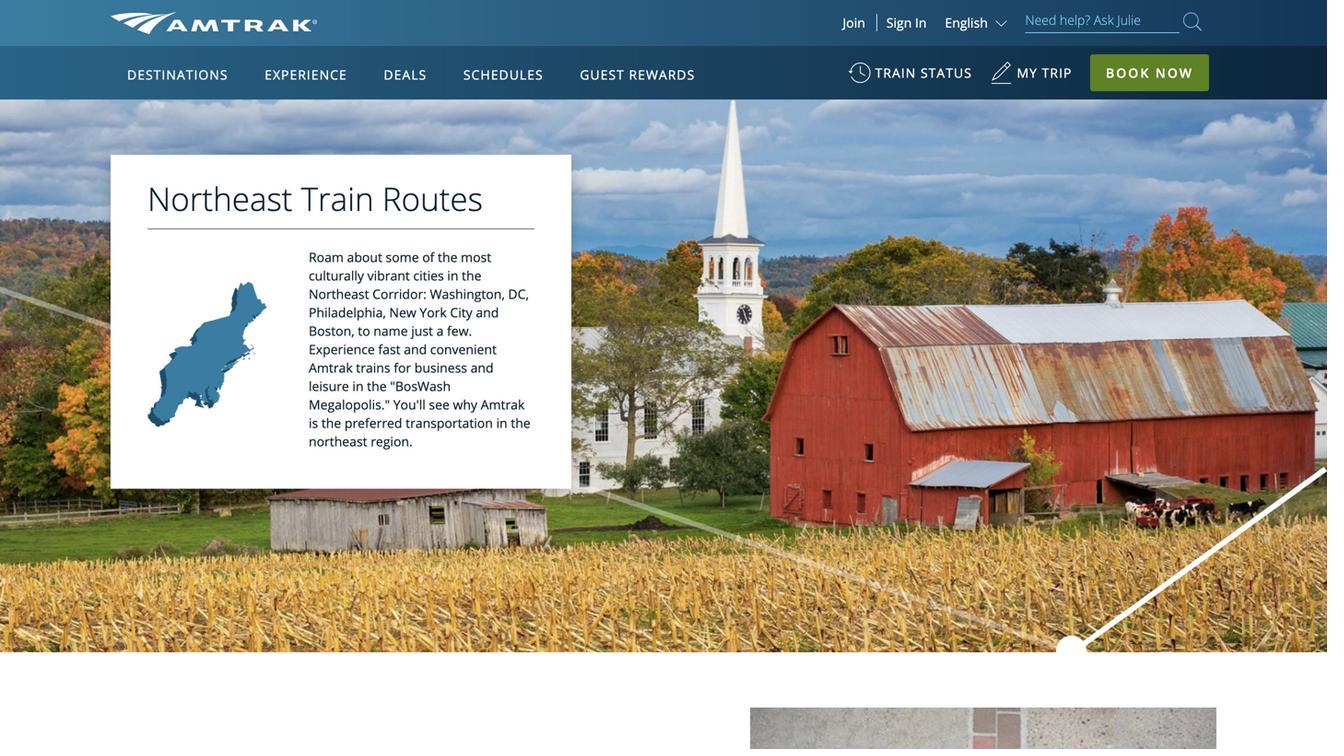 Task type: vqa. For each thing, say whether or not it's contained in the screenshot.
Philadelphia,
yes



Task type: describe. For each thing, give the bounding box(es) containing it.
just
[[411, 322, 433, 340]]

in
[[915, 14, 927, 31]]

book
[[1106, 64, 1151, 82]]

banner containing join
[[0, 0, 1328, 426]]

northeast
[[309, 433, 367, 451]]

0 vertical spatial amtrak
[[309, 359, 353, 377]]

Please enter your search item search field
[[1026, 9, 1180, 33]]

cities
[[413, 267, 444, 284]]

1 vertical spatial and
[[404, 341, 427, 358]]

new
[[389, 304, 417, 321]]

0 vertical spatial and
[[476, 304, 499, 321]]

regions map image
[[179, 154, 622, 412]]

convenient
[[430, 341, 497, 358]]

the right the transportation
[[511, 415, 531, 432]]

dc,
[[508, 285, 529, 303]]

a
[[437, 322, 444, 340]]

join
[[843, 14, 866, 31]]

corridor:
[[373, 285, 427, 303]]

the right of
[[438, 248, 458, 266]]

of
[[422, 248, 435, 266]]

the up "washington,"
[[462, 267, 482, 284]]

english
[[945, 14, 988, 31]]

deals
[[384, 66, 427, 83]]

train status
[[876, 64, 973, 82]]

application inside banner
[[179, 154, 622, 412]]

trains
[[356, 359, 391, 377]]

northeast train routes
[[148, 177, 483, 221]]

some
[[386, 248, 419, 266]]

guest
[[580, 66, 625, 83]]

experience button
[[257, 49, 355, 100]]

deals button
[[377, 49, 434, 100]]

search icon image
[[1184, 9, 1202, 34]]

experience inside popup button
[[265, 66, 347, 83]]

train
[[876, 64, 917, 82]]

culturally
[[309, 267, 364, 284]]

2 vertical spatial and
[[471, 359, 494, 377]]

philadelphia,
[[309, 304, 386, 321]]

about
[[347, 248, 383, 266]]

you'll
[[393, 396, 426, 414]]

0 vertical spatial northeast
[[148, 177, 293, 221]]

train
[[301, 177, 374, 221]]

guest rewards
[[580, 66, 695, 83]]



Task type: locate. For each thing, give the bounding box(es) containing it.
trip
[[1042, 64, 1073, 82]]

roam
[[309, 248, 344, 266]]

0 vertical spatial in
[[447, 267, 459, 284]]

banner
[[0, 0, 1328, 426]]

1 vertical spatial experience
[[309, 341, 375, 358]]

book now
[[1106, 64, 1194, 82]]

amtrak
[[309, 359, 353, 377], [481, 396, 525, 414]]

in up "washington,"
[[447, 267, 459, 284]]

see
[[429, 396, 450, 414]]

2 vertical spatial in
[[496, 415, 508, 432]]

"boswash
[[390, 378, 451, 395]]

experience inside roam about some of the most culturally vibrant cities in the northeast corridor: washington, dc, philadelphia, new york city and boston, to name just a few. experience fast and convenient amtrak trains for business and leisure in the "boswash megalopolis." you'll see why amtrak is the preferred transportation in the northeast region.
[[309, 341, 375, 358]]

amtrak image
[[111, 12, 317, 34]]

routes
[[382, 177, 483, 221]]

sign in button
[[887, 14, 927, 31]]

schedules
[[464, 66, 544, 83]]

and down convenient
[[471, 359, 494, 377]]

my
[[1017, 64, 1038, 82]]

sign in
[[887, 14, 927, 31]]

1 horizontal spatial in
[[447, 267, 459, 284]]

most
[[461, 248, 492, 266]]

destinations button
[[120, 49, 236, 100]]

business
[[415, 359, 467, 377]]

2 horizontal spatial in
[[496, 415, 508, 432]]

in right the transportation
[[496, 415, 508, 432]]

sign
[[887, 14, 912, 31]]

york
[[420, 304, 447, 321]]

destinations
[[127, 66, 228, 83]]

washington,
[[430, 285, 505, 303]]

boston,
[[309, 322, 355, 340]]

is
[[309, 415, 318, 432]]

status
[[921, 64, 973, 82]]

northeast
[[148, 177, 293, 221], [309, 285, 369, 303]]

rewards
[[629, 66, 695, 83]]

now
[[1156, 64, 1194, 82]]

amtrak right 'why'
[[481, 396, 525, 414]]

0 horizontal spatial northeast
[[148, 177, 293, 221]]

schedules link
[[456, 46, 551, 100]]

amtrak up "leisure"
[[309, 359, 353, 377]]

to
[[358, 322, 370, 340]]

my trip button
[[991, 55, 1073, 100]]

few.
[[447, 322, 472, 340]]

name
[[374, 322, 408, 340]]

join button
[[832, 14, 878, 31]]

the right is
[[322, 415, 341, 432]]

0 vertical spatial experience
[[265, 66, 347, 83]]

train status link
[[849, 55, 973, 100]]

why
[[453, 396, 478, 414]]

preferred
[[345, 415, 402, 432]]

english button
[[945, 14, 1012, 31]]

1 vertical spatial in
[[353, 378, 364, 395]]

my trip
[[1017, 64, 1073, 82]]

the
[[438, 248, 458, 266], [462, 267, 482, 284], [367, 378, 387, 395], [322, 415, 341, 432], [511, 415, 531, 432]]

for
[[394, 359, 411, 377]]

book now button
[[1091, 54, 1210, 91]]

experience
[[265, 66, 347, 83], [309, 341, 375, 358]]

0 horizontal spatial in
[[353, 378, 364, 395]]

transportation
[[406, 415, 493, 432]]

1 horizontal spatial northeast
[[309, 285, 369, 303]]

1 vertical spatial amtrak
[[481, 396, 525, 414]]

application
[[179, 154, 622, 412]]

fast
[[378, 341, 401, 358]]

the down trains
[[367, 378, 387, 395]]

region.
[[371, 433, 413, 451]]

in
[[447, 267, 459, 284], [353, 378, 364, 395], [496, 415, 508, 432]]

0 horizontal spatial amtrak
[[309, 359, 353, 377]]

and down just on the left of the page
[[404, 341, 427, 358]]

vibrant
[[368, 267, 410, 284]]

guest rewards button
[[573, 49, 703, 100]]

leisure
[[309, 378, 349, 395]]

and
[[476, 304, 499, 321], [404, 341, 427, 358], [471, 359, 494, 377]]

1 horizontal spatial amtrak
[[481, 396, 525, 414]]

city
[[450, 304, 473, 321]]

northeast inside roam about some of the most culturally vibrant cities in the northeast corridor: washington, dc, philadelphia, new york city and boston, to name just a few. experience fast and convenient amtrak trains for business and leisure in the "boswash megalopolis." you'll see why amtrak is the preferred transportation in the northeast region.
[[309, 285, 369, 303]]

and right the city
[[476, 304, 499, 321]]

in up megalopolis."
[[353, 378, 364, 395]]

roam about some of the most culturally vibrant cities in the northeast corridor: washington, dc, philadelphia, new york city and boston, to name just a few. experience fast and convenient amtrak trains for business and leisure in the "boswash megalopolis." you'll see why amtrak is the preferred transportation in the northeast region.
[[309, 248, 531, 451]]

megalopolis."
[[309, 396, 390, 414]]

1 vertical spatial northeast
[[309, 285, 369, 303]]



